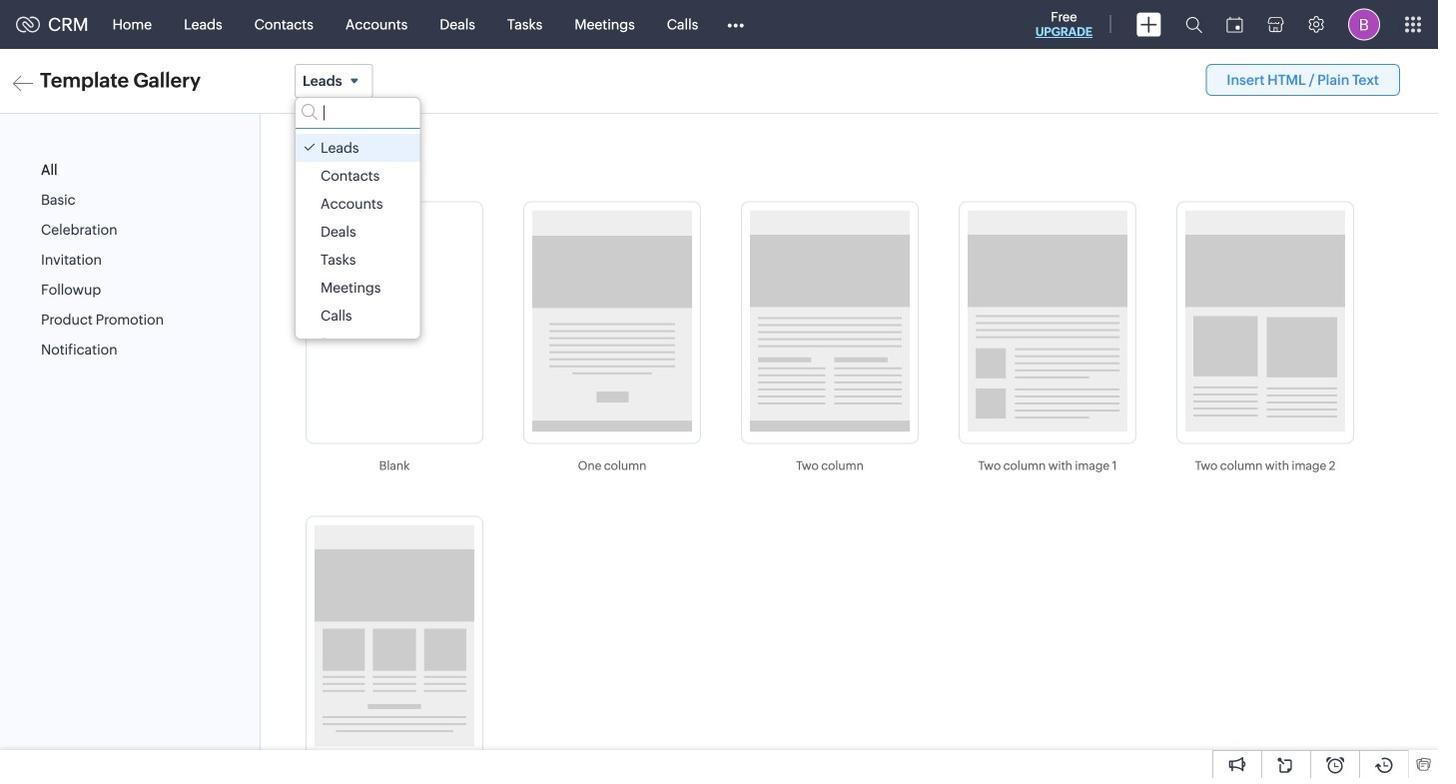 Task type: vqa. For each thing, say whether or not it's contained in the screenshot.
Search element
yes



Task type: describe. For each thing, give the bounding box(es) containing it.
search element
[[1174, 0, 1215, 49]]

profile element
[[1337, 0, 1393, 48]]

profile image
[[1349, 8, 1381, 40]]

search image
[[1186, 16, 1203, 33]]



Task type: locate. For each thing, give the bounding box(es) containing it.
tree
[[296, 129, 420, 358]]

create menu image
[[1137, 12, 1162, 36]]

calendar image
[[1227, 16, 1244, 32]]

Other Modules field
[[715, 8, 758, 40]]

logo image
[[16, 16, 40, 32]]

None search field
[[296, 98, 420, 129]]

create menu element
[[1125, 0, 1174, 48]]

None field
[[295, 64, 373, 98]]

not loaded image
[[315, 211, 475, 432], [533, 211, 692, 432], [750, 211, 910, 432], [968, 211, 1128, 432], [1186, 211, 1346, 432], [315, 525, 475, 747]]



